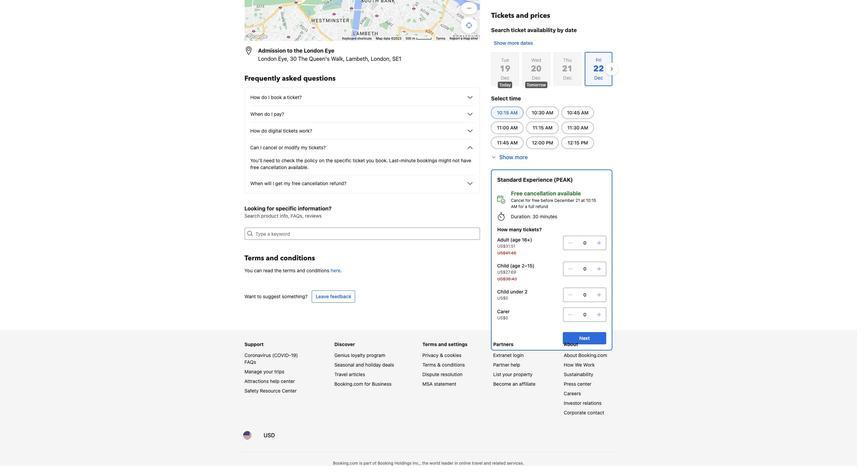 Task type: describe. For each thing, give the bounding box(es) containing it.
today
[[500, 83, 511, 88]]

how do i book a ticket? button
[[250, 93, 475, 102]]

my inside dropdown button
[[301, 145, 308, 151]]

travel
[[335, 372, 348, 378]]

dec for 19
[[501, 75, 510, 81]]

genius
[[335, 353, 350, 359]]

an
[[513, 382, 518, 388]]

free cancellation available cancel for free before december 21 at 10:15 am for a full refund
[[511, 191, 597, 210]]

am for 11:15 am
[[545, 125, 553, 131]]

(age for 16+)
[[511, 237, 521, 243]]

investor relations
[[564, 401, 602, 407]]

experience
[[523, 177, 553, 183]]

seasonal and holiday deals
[[335, 363, 394, 368]]

become an affiliate
[[494, 382, 536, 388]]

conditions for terms & conditions
[[442, 363, 465, 368]]

we
[[575, 363, 582, 368]]

cancel
[[263, 145, 277, 151]]

conditions for terms and conditions
[[280, 254, 315, 263]]

pm for 12:00 pm
[[546, 140, 554, 146]]

terms for terms & conditions
[[423, 363, 436, 368]]

standard
[[498, 177, 522, 183]]

coronavirus (covid-19) faqs
[[245, 353, 298, 366]]

am inside the free cancellation available cancel for free before december 21 at 10:15 am for a full refund
[[511, 204, 518, 210]]

booking.com is part of booking holdings inc., the world leader in online travel and related services.
[[333, 461, 524, 467]]

i for book
[[269, 94, 270, 100]]

2
[[525, 289, 528, 295]]

travel
[[472, 461, 483, 467]]

am for 11:00 am
[[511, 125, 518, 131]]

free for when
[[292, 181, 301, 187]]

prices
[[531, 11, 551, 20]]

cancellation inside you'll need to check the policy on the specific ticket you book. last-minute bookings might not have free cancellation available.
[[260, 165, 287, 170]]

how for how we work
[[564, 363, 574, 368]]

cancellation inside "dropdown button"
[[302, 181, 328, 187]]

of
[[373, 461, 377, 467]]

and right travel
[[484, 461, 491, 467]]

am for 10:15 am
[[511, 110, 518, 116]]

do for pay?
[[264, 111, 270, 117]]

a inside dropdown button
[[283, 94, 286, 100]]

show more
[[500, 154, 528, 161]]

booking.com for part
[[333, 461, 358, 467]]

m
[[412, 37, 415, 40]]

many
[[509, 227, 522, 233]]

manage your trips link
[[245, 369, 284, 375]]

show more dates button
[[491, 37, 536, 49]]

support
[[245, 342, 264, 348]]

safety
[[245, 389, 259, 394]]

0 vertical spatial 21
[[562, 63, 573, 75]]

terms & conditions link
[[423, 363, 465, 368]]

show for show more dates
[[494, 40, 507, 46]]

more for show more dates
[[508, 40, 519, 46]]

on
[[319, 158, 325, 164]]

refund?
[[330, 181, 347, 187]]

tue 19 dec today
[[500, 57, 511, 88]]

bookings
[[417, 158, 437, 164]]

next button
[[563, 333, 607, 345]]

extranet
[[494, 353, 512, 359]]

not
[[453, 158, 460, 164]]

500 m
[[406, 37, 416, 40]]

help for attractions
[[270, 379, 280, 385]]

500 m button
[[404, 36, 434, 41]]

specific inside looking for specific information? search product info, faqs, reviews
[[276, 206, 297, 212]]

booking.com for business
[[335, 382, 392, 388]]

how for how many tickets?
[[498, 227, 508, 233]]

tickets and prices
[[491, 11, 551, 20]]

us$0 inside the child under 2 us$0
[[498, 296, 508, 301]]

more for show more
[[515, 154, 528, 161]]

do for book
[[262, 94, 267, 100]]

standard experience (peak)
[[498, 177, 573, 183]]

become an affiliate link
[[494, 382, 536, 388]]

about for about booking.com
[[564, 353, 577, 359]]

seasonal
[[335, 363, 355, 368]]

contact
[[588, 410, 605, 416]]

and for seasonal and holiday deals
[[356, 363, 364, 368]]

1 horizontal spatial center
[[578, 382, 592, 388]]

map
[[376, 37, 383, 40]]

you'll need to check the policy on the specific ticket you book. last-minute bookings might not have free cancellation available.
[[250, 158, 472, 170]]

sustainability
[[564, 372, 594, 378]]

to for the
[[287, 48, 293, 54]]

and for tickets and prices
[[516, 11, 529, 20]]

terms & conditions
[[423, 363, 465, 368]]

genius loyalty program link
[[335, 353, 385, 359]]

travel articles link
[[335, 372, 365, 378]]

corporate contact link
[[564, 410, 605, 416]]

holdings
[[395, 461, 412, 467]]

how we work link
[[564, 363, 595, 368]]

privacy
[[423, 353, 439, 359]]

adult
[[498, 237, 509, 243]]

us$31.51
[[498, 244, 516, 249]]

am for 10:45 am
[[581, 110, 589, 116]]

0 vertical spatial search
[[491, 27, 510, 33]]

report a map error
[[450, 37, 478, 40]]

i for get
[[273, 181, 274, 187]]

eye,
[[278, 56, 289, 62]]

cancel
[[511, 198, 525, 203]]

my inside "dropdown button"
[[284, 181, 291, 187]]

privacy & cookies
[[423, 353, 462, 359]]

12:15 pm
[[568, 140, 588, 146]]

affiliate
[[519, 382, 536, 388]]

11:30
[[568, 125, 580, 131]]

press center
[[564, 382, 592, 388]]

am for 10:30 am
[[546, 110, 554, 116]]

attractions help center link
[[245, 379, 295, 385]]

select
[[491, 96, 508, 102]]

for inside looking for specific information? search product info, faqs, reviews
[[267, 206, 274, 212]]

your for trips
[[264, 369, 273, 375]]

search inside looking for specific information? search product info, faqs, reviews
[[245, 213, 260, 219]]

i for pay?
[[271, 111, 273, 117]]

sustainability link
[[564, 372, 594, 378]]

to inside you'll need to check the policy on the specific ticket you book. last-minute bookings might not have free cancellation available.
[[276, 158, 280, 164]]

report a map error link
[[450, 37, 478, 40]]

tickets? inside can i cancel or modify my tickets? dropdown button
[[309, 145, 326, 151]]

(peak)
[[554, 177, 573, 183]]

business
[[372, 382, 392, 388]]

free
[[511, 191, 523, 197]]

careers link
[[564, 391, 581, 397]]

suggest
[[263, 294, 281, 300]]

admission to the london eye london eye, 30 the queen's walk, lambeth, london, se1
[[258, 48, 401, 62]]

login
[[513, 353, 524, 359]]

genius loyalty program
[[335, 353, 385, 359]]

work?
[[299, 128, 312, 134]]

0 for 2
[[584, 292, 587, 298]]

you'll
[[250, 158, 262, 164]]

when do i pay? button
[[250, 110, 475, 118]]

booking.com for business
[[335, 382, 363, 388]]

the right inc.,
[[422, 461, 429, 467]]

ticket inside you'll need to check the policy on the specific ticket you book. last-minute bookings might not have free cancellation available.
[[353, 158, 365, 164]]

for down cancel
[[519, 204, 524, 210]]

child under 2 us$0
[[498, 289, 528, 301]]

us$0 inside carer us$0
[[498, 316, 508, 321]]

am for 11:45 am
[[511, 140, 518, 146]]

corporate
[[564, 410, 586, 416]]

0 vertical spatial a
[[461, 37, 463, 40]]

1 vertical spatial conditions
[[307, 268, 330, 274]]

partners
[[494, 342, 514, 348]]

11:30 am
[[568, 125, 589, 131]]

seasonal and holiday deals link
[[335, 363, 394, 368]]

how do digital tickets work? button
[[250, 127, 475, 135]]

available.
[[288, 165, 309, 170]]

travel articles
[[335, 372, 365, 378]]

full
[[529, 204, 535, 210]]

looking for specific information? search product info, faqs, reviews
[[245, 206, 332, 219]]



Task type: vqa. For each thing, say whether or not it's contained in the screenshot.
leftmost 7
no



Task type: locate. For each thing, give the bounding box(es) containing it.
booking.com left is
[[333, 461, 358, 467]]

1 pm from the left
[[546, 140, 554, 146]]

terms up can
[[245, 254, 264, 263]]

cancellation left refund?
[[302, 181, 328, 187]]

help for partner
[[511, 363, 521, 368]]

2 about from the top
[[564, 353, 577, 359]]

am right 11:45
[[511, 140, 518, 146]]

0 vertical spatial free
[[250, 165, 259, 170]]

am
[[511, 110, 518, 116], [546, 110, 554, 116], [581, 110, 589, 116], [511, 125, 518, 131], [545, 125, 553, 131], [581, 125, 589, 131], [511, 140, 518, 146], [511, 204, 518, 210]]

dispute resolution
[[423, 372, 463, 378]]

next
[[580, 336, 590, 342]]

1 horizontal spatial 10:15
[[586, 198, 597, 203]]

2 (age from the top
[[510, 263, 521, 269]]

investor
[[564, 401, 582, 407]]

dec for 20
[[532, 75, 541, 81]]

property
[[514, 372, 533, 378]]

leave feedback button
[[312, 291, 355, 303]]

1 vertical spatial free
[[292, 181, 301, 187]]

how down frequently
[[250, 94, 260, 100]]

cancellation inside the free cancellation available cancel for free before december 21 at 10:15 am for a full refund
[[524, 191, 557, 197]]

1 (age from the top
[[511, 237, 521, 243]]

child down us$36.43 at right
[[498, 289, 509, 295]]

i inside "dropdown button"
[[273, 181, 274, 187]]

21 left "at"
[[576, 198, 580, 203]]

free inside the free cancellation available cancel for free before december 21 at 10:15 am for a full refund
[[532, 198, 540, 203]]

terms up privacy
[[423, 342, 437, 348]]

and down genius loyalty program 'link'
[[356, 363, 364, 368]]

1 vertical spatial help
[[270, 379, 280, 385]]

1 when from the top
[[250, 111, 263, 117]]

resource
[[260, 389, 281, 394]]

21 down thu
[[562, 63, 573, 75]]

free inside you'll need to check the policy on the specific ticket you book. last-minute bookings might not have free cancellation available.
[[250, 165, 259, 170]]

30 down full
[[533, 214, 539, 220]]

dec down thu
[[563, 75, 572, 81]]

am right 10:45
[[581, 110, 589, 116]]

0 horizontal spatial pm
[[546, 140, 554, 146]]

0 horizontal spatial to
[[257, 294, 262, 300]]

get
[[275, 181, 283, 187]]

availability
[[528, 27, 556, 33]]

when will i get my free cancellation refund? button
[[250, 180, 475, 188]]

terms for terms and settings
[[423, 342, 437, 348]]

1 horizontal spatial 30
[[533, 214, 539, 220]]

tue
[[501, 57, 509, 63]]

terms for terms link
[[436, 37, 446, 40]]

the
[[294, 48, 303, 54], [296, 158, 303, 164], [326, 158, 333, 164], [275, 268, 282, 274], [422, 461, 429, 467]]

london up queen's
[[304, 48, 324, 54]]

am right the 11:00
[[511, 125, 518, 131]]

1 vertical spatial cancellation
[[302, 181, 328, 187]]

0 horizontal spatial center
[[281, 379, 295, 385]]

coronavirus (covid-19) faqs link
[[245, 353, 298, 366]]

specific inside you'll need to check the policy on the specific ticket you book. last-minute bookings might not have free cancellation available.
[[334, 158, 352, 164]]

0 vertical spatial specific
[[334, 158, 352, 164]]

to inside the admission to the london eye london eye, 30 the queen's walk, lambeth, london, se1
[[287, 48, 293, 54]]

or
[[279, 145, 283, 151]]

0 horizontal spatial a
[[283, 94, 286, 100]]

my right get
[[284, 181, 291, 187]]

can i cancel or modify my tickets? button
[[250, 144, 475, 152]]

how up adult
[[498, 227, 508, 233]]

leader
[[442, 461, 454, 467]]

child inside the child under 2 us$0
[[498, 289, 509, 295]]

1 horizontal spatial ticket
[[511, 27, 526, 33]]

by
[[557, 27, 564, 33]]

do left pay? on the top
[[264, 111, 270, 117]]

2 pm from the left
[[581, 140, 588, 146]]

10:15 down select time
[[497, 110, 509, 116]]

tickets
[[491, 11, 515, 20]]

do left the "digital"
[[262, 128, 267, 134]]

0 vertical spatial 10:15
[[497, 110, 509, 116]]

press
[[564, 382, 576, 388]]

london down admission
[[258, 56, 277, 62]]

(age down "many" on the right of the page
[[511, 237, 521, 243]]

map data ©2023
[[376, 37, 402, 40]]

ticket?
[[287, 94, 302, 100]]

dec inside the wed 20 dec tomorrow
[[532, 75, 541, 81]]

1 horizontal spatial 21
[[576, 198, 580, 203]]

read
[[263, 268, 273, 274]]

cancellation up before
[[524, 191, 557, 197]]

i left pay? on the top
[[271, 111, 273, 117]]

faqs
[[245, 360, 256, 366]]

2 horizontal spatial free
[[532, 198, 540, 203]]

show up tue
[[494, 40, 507, 46]]

dec inside the thu 21 dec
[[563, 75, 572, 81]]

1 vertical spatial (age
[[510, 263, 521, 269]]

dec up 'today'
[[501, 75, 510, 81]]

looking
[[245, 206, 266, 212]]

a right book
[[283, 94, 286, 100]]

and for terms and settings
[[438, 342, 447, 348]]

when for when will i get my free cancellation refund?
[[250, 181, 263, 187]]

0 for 16+)
[[584, 240, 587, 246]]

privacy & cookies link
[[423, 353, 462, 359]]

10:15 right "at"
[[586, 198, 597, 203]]

20
[[531, 63, 542, 75]]

a left map
[[461, 37, 463, 40]]

0 vertical spatial &
[[440, 353, 443, 359]]

queen's
[[309, 56, 330, 62]]

your up attractions help center link on the left bottom of page
[[264, 369, 273, 375]]

us$41.46
[[498, 251, 517, 256]]

1 vertical spatial search
[[245, 213, 260, 219]]

search
[[491, 27, 510, 33], [245, 213, 260, 219]]

for up the product
[[267, 206, 274, 212]]

region
[[486, 49, 618, 89]]

0 horizontal spatial dec
[[501, 75, 510, 81]]

booking.com up the work
[[579, 353, 607, 359]]

am for 11:30 am
[[581, 125, 589, 131]]

attractions
[[245, 379, 269, 385]]

time
[[509, 96, 521, 102]]

1 vertical spatial london
[[258, 56, 277, 62]]

coronavirus
[[245, 353, 271, 359]]

am down time at right
[[511, 110, 518, 116]]

1 vertical spatial booking.com
[[335, 382, 363, 388]]

2 horizontal spatial cancellation
[[524, 191, 557, 197]]

1 dec from the left
[[501, 75, 510, 81]]

a left full
[[525, 204, 528, 210]]

you can read the terms and conditions here .
[[245, 268, 342, 274]]

2 us$0 from the top
[[498, 316, 508, 321]]

search down the tickets
[[491, 27, 510, 33]]

0 vertical spatial conditions
[[280, 254, 315, 263]]

1 0 from the top
[[584, 240, 587, 246]]

2 vertical spatial booking.com
[[333, 461, 358, 467]]

1 horizontal spatial tickets?
[[523, 227, 542, 233]]

1 vertical spatial us$0
[[498, 316, 508, 321]]

free down you'll
[[250, 165, 259, 170]]

terms for terms and conditions
[[245, 254, 264, 263]]

i
[[269, 94, 270, 100], [271, 111, 273, 117], [260, 145, 262, 151], [273, 181, 274, 187]]

0 vertical spatial cancellation
[[260, 165, 287, 170]]

to right 'want'
[[257, 294, 262, 300]]

center
[[281, 379, 295, 385], [578, 382, 592, 388]]

conditions up you can read the terms and conditions here .
[[280, 254, 315, 263]]

free up full
[[532, 198, 540, 203]]

frequently
[[245, 74, 280, 83]]

help up list your property
[[511, 363, 521, 368]]

holiday
[[365, 363, 381, 368]]

2 when from the top
[[250, 181, 263, 187]]

1 horizontal spatial my
[[301, 145, 308, 151]]

you
[[245, 268, 253, 274]]

0 horizontal spatial 21
[[562, 63, 573, 75]]

2 vertical spatial conditions
[[442, 363, 465, 368]]

and up privacy & cookies
[[438, 342, 447, 348]]

se1
[[393, 56, 401, 62]]

0 vertical spatial london
[[304, 48, 324, 54]]

0 vertical spatial more
[[508, 40, 519, 46]]

0 horizontal spatial free
[[250, 165, 259, 170]]

region containing 19
[[486, 49, 618, 89]]

how for how do i book a ticket?
[[250, 94, 260, 100]]

3 0 from the top
[[584, 292, 587, 298]]

0 horizontal spatial 10:15
[[497, 110, 509, 116]]

conditions down cookies
[[442, 363, 465, 368]]

dec up tomorrow
[[532, 75, 541, 81]]

1 horizontal spatial dec
[[532, 75, 541, 81]]

can
[[250, 145, 259, 151]]

center down the 'sustainability'
[[578, 382, 592, 388]]

google image
[[246, 32, 269, 41]]

0 horizontal spatial cancellation
[[260, 165, 287, 170]]

0 horizontal spatial london
[[258, 56, 277, 62]]

2 vertical spatial a
[[525, 204, 528, 210]]

my right modify
[[301, 145, 308, 151]]

child up us$27.69
[[498, 263, 509, 269]]

2 horizontal spatial dec
[[563, 75, 572, 81]]

1 vertical spatial 30
[[533, 214, 539, 220]]

2 vertical spatial free
[[532, 198, 540, 203]]

1 horizontal spatial london
[[304, 48, 324, 54]]

the right on
[[326, 158, 333, 164]]

2 vertical spatial do
[[262, 128, 267, 134]]

2 child from the top
[[498, 289, 509, 295]]

shortcuts
[[357, 37, 372, 40]]

the inside the admission to the london eye london eye, 30 the queen's walk, lambeth, london, se1
[[294, 48, 303, 54]]

duration:
[[511, 214, 531, 220]]

cancellation down need
[[260, 165, 287, 170]]

(age up us$27.69
[[510, 263, 521, 269]]

0 horizontal spatial search
[[245, 213, 260, 219]]

and left prices
[[516, 11, 529, 20]]

partner help
[[494, 363, 521, 368]]

select time
[[491, 96, 521, 102]]

2 horizontal spatial to
[[287, 48, 293, 54]]

0 for 2–15)
[[584, 266, 587, 272]]

free for free
[[532, 198, 540, 203]]

0 vertical spatial us$0
[[498, 296, 508, 301]]

for left business
[[365, 382, 371, 388]]

1 child from the top
[[498, 263, 509, 269]]

msa statement
[[423, 382, 457, 388]]

0 vertical spatial show
[[494, 40, 507, 46]]

30 left the
[[290, 56, 297, 62]]

1 vertical spatial tickets?
[[523, 227, 542, 233]]

show down 11:45 am
[[500, 154, 514, 161]]

center up center
[[281, 379, 295, 385]]

child for child (age 2–15)
[[498, 263, 509, 269]]

& down privacy & cookies
[[438, 363, 441, 368]]

11:00 am
[[497, 125, 518, 131]]

how for how do digital tickets work?
[[250, 128, 260, 134]]

0 vertical spatial do
[[262, 94, 267, 100]]

to right need
[[276, 158, 280, 164]]

do left book
[[262, 94, 267, 100]]

10:30 am
[[532, 110, 554, 116]]

ticket up show more dates
[[511, 27, 526, 33]]

list
[[494, 372, 501, 378]]

0 vertical spatial ticket
[[511, 27, 526, 33]]

Type a keyword field
[[253, 228, 480, 240]]

safety resource center link
[[245, 389, 297, 394]]

11:00
[[497, 125, 509, 131]]

1 vertical spatial do
[[264, 111, 270, 117]]

terms down privacy
[[423, 363, 436, 368]]

pm for 12:15 pm
[[581, 140, 588, 146]]

child inside child (age 2–15) us$27.69
[[498, 263, 509, 269]]

tickets? up on
[[309, 145, 326, 151]]

2 vertical spatial to
[[257, 294, 262, 300]]

tickets? up 16+)
[[523, 227, 542, 233]]

when do i pay?
[[250, 111, 284, 117]]

1 vertical spatial specific
[[276, 206, 297, 212]]

0 horizontal spatial tickets?
[[309, 145, 326, 151]]

am right 11:30
[[581, 125, 589, 131]]

1 vertical spatial when
[[250, 181, 263, 187]]

when left the will
[[250, 181, 263, 187]]

0 vertical spatial 30
[[290, 56, 297, 62]]

specific up info,
[[276, 206, 297, 212]]

terms link
[[436, 37, 446, 40]]

about up the we
[[564, 353, 577, 359]]

i left book
[[269, 94, 270, 100]]

leave feedback
[[316, 294, 351, 300]]

booking.com for business link
[[335, 382, 392, 388]]

1 vertical spatial show
[[500, 154, 514, 161]]

am right "11:15"
[[545, 125, 553, 131]]

i right the will
[[273, 181, 274, 187]]

0 horizontal spatial my
[[284, 181, 291, 187]]

conditions left here
[[307, 268, 330, 274]]

0 vertical spatial my
[[301, 145, 308, 151]]

1 vertical spatial 21
[[576, 198, 580, 203]]

1 vertical spatial about
[[564, 353, 577, 359]]

map region
[[245, 0, 480, 41]]

specific right on
[[334, 158, 352, 164]]

(age inside child (age 2–15) us$27.69
[[510, 263, 521, 269]]

show more dates
[[494, 40, 533, 46]]

the right read
[[275, 268, 282, 274]]

i right can
[[260, 145, 262, 151]]

how we work
[[564, 363, 595, 368]]

4 0 from the top
[[584, 312, 587, 318]]

msa statement link
[[423, 382, 457, 388]]

1 vertical spatial more
[[515, 154, 528, 161]]

for up full
[[526, 198, 531, 203]]

0 horizontal spatial specific
[[276, 206, 297, 212]]

& for privacy
[[440, 353, 443, 359]]

1 vertical spatial a
[[283, 94, 286, 100]]

free inside the when will i get my free cancellation refund? "dropdown button"
[[292, 181, 301, 187]]

about for about
[[564, 342, 578, 348]]

how left the we
[[564, 363, 574, 368]]

help up safety resource center
[[270, 379, 280, 385]]

show for show more
[[500, 154, 514, 161]]

0 horizontal spatial your
[[264, 369, 273, 375]]

the up available.
[[296, 158, 303, 164]]

at
[[581, 198, 585, 203]]

1 horizontal spatial a
[[461, 37, 463, 40]]

19)
[[291, 353, 298, 359]]

500
[[406, 37, 412, 40]]

dec
[[501, 75, 510, 81], [532, 75, 541, 81], [563, 75, 572, 81]]

am right 10:30 on the top
[[546, 110, 554, 116]]

1 horizontal spatial free
[[292, 181, 301, 187]]

2 horizontal spatial a
[[525, 204, 528, 210]]

0 vertical spatial child
[[498, 263, 509, 269]]

services.
[[507, 461, 524, 467]]

terms left report
[[436, 37, 446, 40]]

1 horizontal spatial your
[[503, 372, 512, 378]]

2 dec from the left
[[532, 75, 541, 81]]

(age for 2–15)
[[510, 263, 521, 269]]

wed
[[532, 57, 542, 63]]

1 horizontal spatial search
[[491, 27, 510, 33]]

& up terms & conditions
[[440, 353, 443, 359]]

terms
[[283, 268, 296, 274]]

1 us$0 from the top
[[498, 296, 508, 301]]

carer
[[498, 309, 510, 315]]

search down looking
[[245, 213, 260, 219]]

reviews
[[305, 213, 322, 219]]

(age inside adult (age 16+) us$31.51
[[511, 237, 521, 243]]

dec inside "tue 19 dec today"
[[501, 75, 510, 81]]

0 vertical spatial tickets?
[[309, 145, 326, 151]]

and right terms on the left bottom of page
[[297, 268, 305, 274]]

1 about from the top
[[564, 342, 578, 348]]

30 inside the admission to the london eye london eye, 30 the queen's walk, lambeth, london, se1
[[290, 56, 297, 62]]

when inside dropdown button
[[250, 111, 263, 117]]

21 inside the free cancellation available cancel for free before december 21 at 10:15 am for a full refund
[[576, 198, 580, 203]]

us$0 down carer
[[498, 316, 508, 321]]

when for when do i pay?
[[250, 111, 263, 117]]

1 vertical spatial my
[[284, 181, 291, 187]]

2 vertical spatial cancellation
[[524, 191, 557, 197]]

adult (age 16+) us$31.51
[[498, 237, 532, 249]]

when left pay? on the top
[[250, 111, 263, 117]]

booking
[[378, 461, 394, 467]]

1 vertical spatial 10:15
[[586, 198, 597, 203]]

msa
[[423, 382, 433, 388]]

0 horizontal spatial 30
[[290, 56, 297, 62]]

1 horizontal spatial specific
[[334, 158, 352, 164]]

& for terms
[[438, 363, 441, 368]]

1 horizontal spatial pm
[[581, 140, 588, 146]]

deals
[[382, 363, 394, 368]]

your for property
[[503, 372, 512, 378]]

1 vertical spatial &
[[438, 363, 441, 368]]

the up the
[[294, 48, 303, 54]]

0 vertical spatial (age
[[511, 237, 521, 243]]

specific
[[334, 158, 352, 164], [276, 206, 297, 212]]

to up eye,
[[287, 48, 293, 54]]

pm right 12:15
[[581, 140, 588, 146]]

about booking.com
[[564, 353, 607, 359]]

10:15 inside the free cancellation available cancel for free before december 21 at 10:15 am for a full refund
[[586, 198, 597, 203]]

a inside the free cancellation available cancel for free before december 21 at 10:15 am for a full refund
[[525, 204, 528, 210]]

0 vertical spatial to
[[287, 48, 293, 54]]

keyboard shortcuts button
[[342, 36, 372, 41]]

to for suggest
[[257, 294, 262, 300]]

0 horizontal spatial help
[[270, 379, 280, 385]]

0 vertical spatial help
[[511, 363, 521, 368]]

am down cancel
[[511, 204, 518, 210]]

and up read
[[266, 254, 279, 263]]

1 horizontal spatial cancellation
[[302, 181, 328, 187]]

booking.com down travel articles
[[335, 382, 363, 388]]

2 0 from the top
[[584, 266, 587, 272]]

how up can
[[250, 128, 260, 134]]

1 horizontal spatial to
[[276, 158, 280, 164]]

us$0 up carer
[[498, 296, 508, 301]]

about up about booking.com
[[564, 342, 578, 348]]

child for child under 2
[[498, 289, 509, 295]]

1 horizontal spatial help
[[511, 363, 521, 368]]

0 vertical spatial booking.com
[[579, 353, 607, 359]]

when inside "dropdown button"
[[250, 181, 263, 187]]

and for terms and conditions
[[266, 254, 279, 263]]

free down available.
[[292, 181, 301, 187]]

your down partner help link
[[503, 372, 512, 378]]

0 vertical spatial about
[[564, 342, 578, 348]]

pm right 12:00
[[546, 140, 554, 146]]

0 horizontal spatial ticket
[[353, 158, 365, 164]]

0 vertical spatial when
[[250, 111, 263, 117]]

1 vertical spatial ticket
[[353, 158, 365, 164]]

world
[[430, 461, 440, 467]]

more down 11:45 am
[[515, 154, 528, 161]]

something?
[[282, 294, 308, 300]]

1 vertical spatial to
[[276, 158, 280, 164]]

articles
[[349, 372, 365, 378]]

do for tickets
[[262, 128, 267, 134]]

1 vertical spatial child
[[498, 289, 509, 295]]

16+)
[[522, 237, 532, 243]]

more left dates
[[508, 40, 519, 46]]

3 dec from the left
[[563, 75, 572, 81]]



